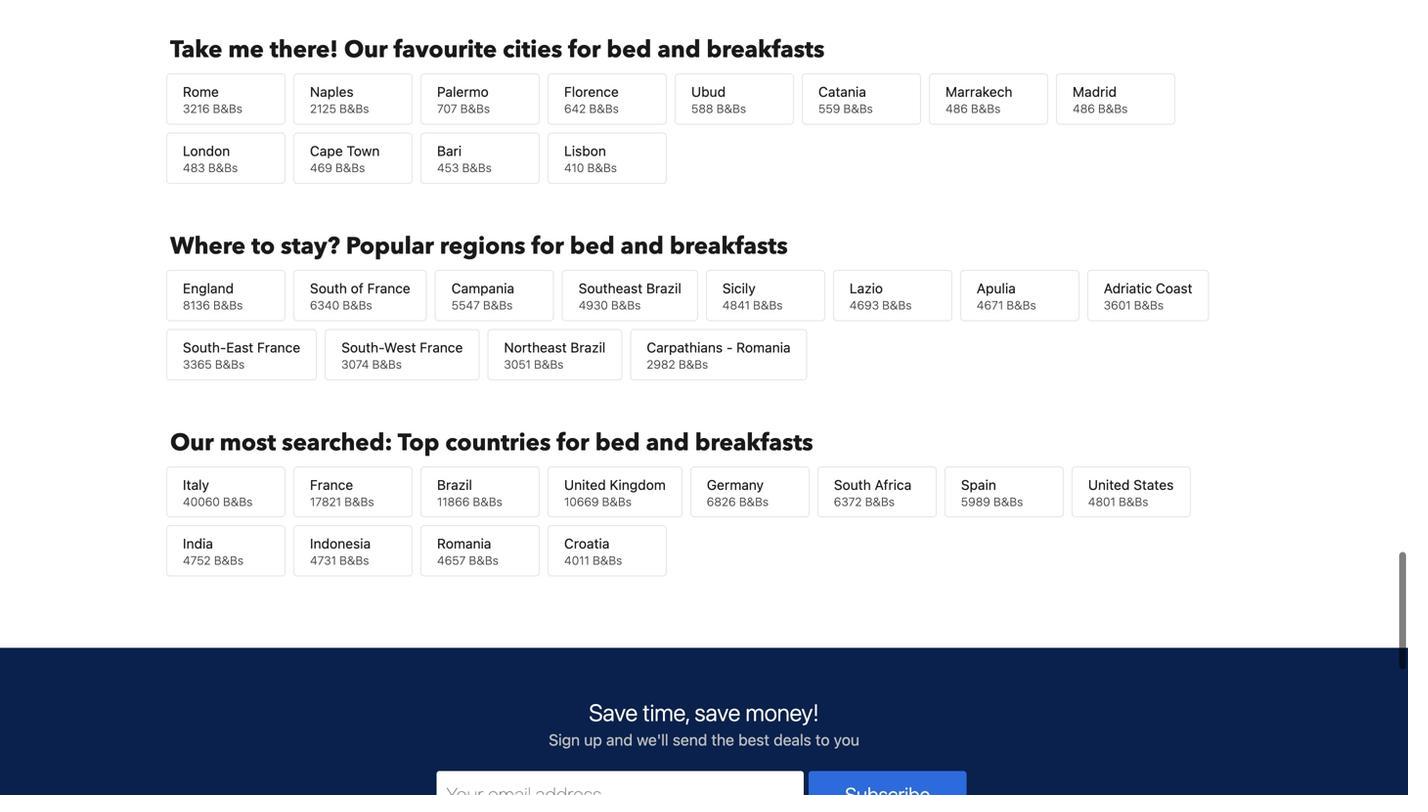 Task type: locate. For each thing, give the bounding box(es) containing it.
south- for west
[[341, 339, 384, 355]]

to left the you
[[816, 731, 830, 749]]

4671
[[977, 298, 1003, 312]]

0 horizontal spatial to
[[251, 230, 275, 263]]

deals
[[774, 731, 811, 749]]

2 486 from the left
[[1073, 102, 1095, 116]]

b&bs down states
[[1119, 495, 1148, 508]]

b&bs
[[213, 102, 242, 116], [339, 102, 369, 116], [460, 102, 490, 116], [589, 102, 619, 116], [717, 102, 746, 116], [843, 102, 873, 116], [971, 102, 1001, 116], [1098, 102, 1128, 116], [208, 161, 238, 175], [335, 161, 365, 175], [462, 161, 492, 175], [587, 161, 617, 175], [213, 298, 243, 312], [343, 298, 372, 312], [483, 298, 513, 312], [611, 298, 641, 312], [753, 298, 783, 312], [882, 298, 912, 312], [1007, 298, 1036, 312], [1134, 298, 1164, 312], [215, 357, 245, 371], [372, 357, 402, 371], [534, 357, 564, 371], [679, 357, 708, 371], [223, 495, 253, 508], [344, 495, 374, 508], [473, 495, 502, 508], [602, 495, 632, 508], [739, 495, 769, 508], [865, 495, 895, 508], [994, 495, 1023, 508], [1119, 495, 1148, 508], [214, 554, 244, 567], [339, 554, 369, 567], [469, 554, 499, 567], [593, 554, 622, 567]]

south
[[310, 280, 347, 296], [834, 476, 871, 493]]

b&bs inside germany 6826 b&bs
[[739, 495, 769, 508]]

there!
[[270, 34, 338, 66]]

b&bs inside lazio 4693 b&bs
[[882, 298, 912, 312]]

b&bs inside england 8136 b&bs
[[213, 298, 243, 312]]

1 486 from the left
[[946, 102, 968, 116]]

1 horizontal spatial united
[[1088, 476, 1130, 493]]

marrakech
[[946, 84, 1013, 100]]

france inside the south-west france 3074 b&bs
[[420, 339, 463, 355]]

b&bs inside apulia 4671 b&bs
[[1007, 298, 1036, 312]]

b&bs down northeast
[[534, 357, 564, 371]]

florence
[[564, 84, 619, 100]]

469
[[310, 161, 332, 175]]

1 horizontal spatial to
[[816, 731, 830, 749]]

rome
[[183, 84, 219, 100]]

for for countries
[[557, 427, 589, 459]]

b&bs down croatia
[[593, 554, 622, 567]]

up
[[584, 731, 602, 749]]

send
[[673, 731, 707, 749]]

romania
[[736, 339, 791, 355], [437, 536, 491, 552]]

breakfasts up ubud 588 b&bs
[[707, 34, 825, 66]]

1 vertical spatial romania
[[437, 536, 491, 552]]

0 horizontal spatial united
[[564, 476, 606, 493]]

0 vertical spatial to
[[251, 230, 275, 263]]

we'll
[[637, 731, 669, 749]]

1 vertical spatial south
[[834, 476, 871, 493]]

486 for marrakech
[[946, 102, 968, 116]]

b&bs right 4841
[[753, 298, 783, 312]]

sicily 4841 b&bs
[[722, 280, 783, 312]]

486
[[946, 102, 968, 116], [1073, 102, 1095, 116]]

east
[[226, 339, 253, 355]]

486 down madrid on the right top of the page
[[1073, 102, 1095, 116]]

2 horizontal spatial brazil
[[646, 280, 681, 296]]

south inside south africa 6372 b&bs
[[834, 476, 871, 493]]

b&bs right 4657
[[469, 554, 499, 567]]

0 horizontal spatial brazil
[[437, 476, 472, 493]]

south for south africa
[[834, 476, 871, 493]]

Your email address email field
[[437, 771, 804, 795]]

b&bs inside brazil 11866 b&bs
[[473, 495, 502, 508]]

1 horizontal spatial brazil
[[570, 339, 606, 355]]

5989
[[961, 495, 990, 508]]

save
[[695, 699, 740, 726]]

for up florence
[[568, 34, 601, 66]]

1 horizontal spatial our
[[344, 34, 388, 66]]

and up southeast brazil 4930 b&bs
[[621, 230, 664, 263]]

0 vertical spatial south
[[310, 280, 347, 296]]

sicily
[[722, 280, 756, 296]]

france for south of france
[[367, 280, 410, 296]]

brazil down the 4930
[[570, 339, 606, 355]]

0 vertical spatial romania
[[736, 339, 791, 355]]

for
[[568, 34, 601, 66], [531, 230, 564, 263], [557, 427, 589, 459]]

catania
[[818, 84, 866, 100]]

b&bs down of
[[343, 298, 372, 312]]

b&bs down "africa"
[[865, 495, 895, 508]]

stay?
[[281, 230, 340, 263]]

b&bs inside indonesia 4731 b&bs
[[339, 554, 369, 567]]

b&bs down the marrakech
[[971, 102, 1001, 116]]

romania right - at the right of the page
[[736, 339, 791, 355]]

germany
[[707, 476, 764, 493]]

0 vertical spatial our
[[344, 34, 388, 66]]

b&bs down kingdom
[[602, 495, 632, 508]]

campania
[[451, 280, 514, 296]]

b&bs down southeast
[[611, 298, 641, 312]]

best
[[738, 731, 770, 749]]

united up 4801
[[1088, 476, 1130, 493]]

1 vertical spatial our
[[170, 427, 214, 459]]

cape town 469 b&bs
[[310, 143, 380, 175]]

lisbon 410 b&bs
[[564, 143, 617, 175]]

united up 10669
[[564, 476, 606, 493]]

2 vertical spatial bed
[[595, 427, 640, 459]]

1 vertical spatial for
[[531, 230, 564, 263]]

cape
[[310, 143, 343, 159]]

united
[[564, 476, 606, 493], [1088, 476, 1130, 493]]

b&bs down indonesia
[[339, 554, 369, 567]]

india
[[183, 536, 213, 552]]

spain
[[961, 476, 996, 493]]

france right west
[[420, 339, 463, 355]]

france inside the "south-east france 3365 b&bs"
[[257, 339, 300, 355]]

4752
[[183, 554, 211, 567]]

1 vertical spatial breakfasts
[[670, 230, 788, 263]]

b&bs inside florence 642 b&bs
[[589, 102, 619, 116]]

b&bs inside northeast brazil 3051 b&bs
[[534, 357, 564, 371]]

2 vertical spatial for
[[557, 427, 589, 459]]

bari
[[437, 143, 462, 159]]

1 south- from the left
[[183, 339, 226, 355]]

b&bs inside cape town 469 b&bs
[[335, 161, 365, 175]]

1 vertical spatial to
[[816, 731, 830, 749]]

486 down the marrakech
[[946, 102, 968, 116]]

b&bs right the 3216
[[213, 102, 242, 116]]

0 horizontal spatial 486
[[946, 102, 968, 116]]

b&bs right 4693
[[882, 298, 912, 312]]

b&bs inside ubud 588 b&bs
[[717, 102, 746, 116]]

b&bs down catania
[[843, 102, 873, 116]]

south up "6340"
[[310, 280, 347, 296]]

410
[[564, 161, 584, 175]]

4657
[[437, 554, 466, 567]]

b&bs down adriatic
[[1134, 298, 1164, 312]]

brazil right southeast
[[646, 280, 681, 296]]

b&bs inside london 483 b&bs
[[208, 161, 238, 175]]

0 horizontal spatial south-
[[183, 339, 226, 355]]

b&bs down palermo
[[460, 102, 490, 116]]

b&bs inside madrid 486 b&bs
[[1098, 102, 1128, 116]]

naples
[[310, 84, 354, 100]]

breakfasts up 'sicily'
[[670, 230, 788, 263]]

for for regions
[[531, 230, 564, 263]]

united inside "united states 4801 b&bs"
[[1088, 476, 1130, 493]]

b&bs right 11866
[[473, 495, 502, 508]]

b&bs right 4752
[[214, 554, 244, 567]]

for right regions
[[531, 230, 564, 263]]

b&bs down town
[[335, 161, 365, 175]]

0 vertical spatial brazil
[[646, 280, 681, 296]]

united for united states
[[1088, 476, 1130, 493]]

south- up "3365" at the top left of the page
[[183, 339, 226, 355]]

b&bs right the 5989
[[994, 495, 1023, 508]]

carpathians - romania 2982 b&bs
[[647, 339, 791, 371]]

bed up florence
[[607, 34, 652, 66]]

b&bs down madrid on the right top of the page
[[1098, 102, 1128, 116]]

b&bs down campania
[[483, 298, 513, 312]]

brazil inside southeast brazil 4930 b&bs
[[646, 280, 681, 296]]

and up kingdom
[[646, 427, 689, 459]]

2 south- from the left
[[341, 339, 384, 355]]

southeast brazil 4930 b&bs
[[579, 280, 681, 312]]

and inside save time, save money! sign up and we'll send the best deals to you
[[606, 731, 633, 749]]

0 horizontal spatial romania
[[437, 536, 491, 552]]

2 united from the left
[[1088, 476, 1130, 493]]

kingdom
[[610, 476, 666, 493]]

486 inside marrakech 486 b&bs
[[946, 102, 968, 116]]

1 vertical spatial bed
[[570, 230, 615, 263]]

b&bs down england
[[213, 298, 243, 312]]

8136
[[183, 298, 210, 312]]

486 inside madrid 486 b&bs
[[1073, 102, 1095, 116]]

brazil 11866 b&bs
[[437, 476, 502, 508]]

b&bs down florence
[[589, 102, 619, 116]]

england 8136 b&bs
[[183, 280, 243, 312]]

1 united from the left
[[564, 476, 606, 493]]

bed up kingdom
[[595, 427, 640, 459]]

france right the east
[[257, 339, 300, 355]]

b&bs down the germany
[[739, 495, 769, 508]]

b&bs down "apulia"
[[1007, 298, 1036, 312]]

our up naples
[[344, 34, 388, 66]]

11866
[[437, 495, 470, 508]]

1 vertical spatial brazil
[[570, 339, 606, 355]]

florence 642 b&bs
[[564, 84, 619, 116]]

breakfasts
[[707, 34, 825, 66], [670, 230, 788, 263], [695, 427, 813, 459]]

northeast brazil 3051 b&bs
[[504, 339, 606, 371]]

most
[[220, 427, 276, 459]]

south- up 3074
[[341, 339, 384, 355]]

b&bs inside marrakech 486 b&bs
[[971, 102, 1001, 116]]

b&bs inside adriatic coast 3601 b&bs
[[1134, 298, 1164, 312]]

south for south of france
[[310, 280, 347, 296]]

south inside south of france 6340 b&bs
[[310, 280, 347, 296]]

apulia
[[977, 280, 1016, 296]]

b&bs right 17821
[[344, 495, 374, 508]]

b&bs inside sicily 4841 b&bs
[[753, 298, 783, 312]]

bed
[[607, 34, 652, 66], [570, 230, 615, 263], [595, 427, 640, 459]]

3051
[[504, 357, 531, 371]]

1 horizontal spatial romania
[[736, 339, 791, 355]]

4801
[[1088, 495, 1116, 508]]

favourite
[[394, 34, 497, 66]]

you
[[834, 731, 859, 749]]

france right of
[[367, 280, 410, 296]]

0 vertical spatial for
[[568, 34, 601, 66]]

b&bs down london
[[208, 161, 238, 175]]

b&bs inside palermo 707 b&bs
[[460, 102, 490, 116]]

brazil inside northeast brazil 3051 b&bs
[[570, 339, 606, 355]]

france inside south of france 6340 b&bs
[[367, 280, 410, 296]]

northeast
[[504, 339, 567, 355]]

b&bs down naples
[[339, 102, 369, 116]]

b&bs inside bari 453 b&bs
[[462, 161, 492, 175]]

romania inside romania 4657 b&bs
[[437, 536, 491, 552]]

2982
[[647, 357, 675, 371]]

b&bs right the 453
[[462, 161, 492, 175]]

our up italy
[[170, 427, 214, 459]]

brazil up 11866
[[437, 476, 472, 493]]

south- inside the "south-east france 3365 b&bs"
[[183, 339, 226, 355]]

6826
[[707, 495, 736, 508]]

2 vertical spatial brazil
[[437, 476, 472, 493]]

and right up
[[606, 731, 633, 749]]

brazil inside brazil 11866 b&bs
[[437, 476, 472, 493]]

1 horizontal spatial south-
[[341, 339, 384, 355]]

b&bs down west
[[372, 357, 402, 371]]

for up 10669
[[557, 427, 589, 459]]

b&bs down carpathians
[[679, 357, 708, 371]]

breakfasts for our most searched: top countries for bed and breakfasts
[[695, 427, 813, 459]]

1 horizontal spatial 486
[[1073, 102, 1095, 116]]

b&bs inside rome 3216 b&bs
[[213, 102, 242, 116]]

breakfasts up the germany
[[695, 427, 813, 459]]

united for united kingdom
[[564, 476, 606, 493]]

b&bs right 40060
[[223, 495, 253, 508]]

b&bs down lisbon
[[587, 161, 617, 175]]

0 horizontal spatial south
[[310, 280, 347, 296]]

united inside united kingdom 10669 b&bs
[[564, 476, 606, 493]]

bed up southeast
[[570, 230, 615, 263]]

to left stay?
[[251, 230, 275, 263]]

england
[[183, 280, 234, 296]]

south up the 6372
[[834, 476, 871, 493]]

south- inside the south-west france 3074 b&bs
[[341, 339, 384, 355]]

france up 17821
[[310, 476, 353, 493]]

b&bs inside italy 40060 b&bs
[[223, 495, 253, 508]]

b&bs down ubud on the top of the page
[[717, 102, 746, 116]]

1 horizontal spatial south
[[834, 476, 871, 493]]

united states 4801 b&bs
[[1088, 476, 1174, 508]]

romania up 4657
[[437, 536, 491, 552]]

2 vertical spatial breakfasts
[[695, 427, 813, 459]]

and up ubud on the top of the page
[[657, 34, 701, 66]]

b&bs down the east
[[215, 357, 245, 371]]



Task type: describe. For each thing, give the bounding box(es) containing it.
where
[[170, 230, 246, 263]]

0 horizontal spatial our
[[170, 427, 214, 459]]

adriatic
[[1104, 280, 1152, 296]]

40060
[[183, 495, 220, 508]]

money!
[[746, 699, 819, 726]]

588
[[691, 102, 713, 116]]

coast
[[1156, 280, 1193, 296]]

17821
[[310, 495, 341, 508]]

453
[[437, 161, 459, 175]]

naples 2125 b&bs
[[310, 84, 369, 116]]

b&bs inside france 17821 b&bs
[[344, 495, 374, 508]]

4011
[[564, 554, 590, 567]]

africa
[[875, 476, 912, 493]]

where to stay? popular regions for bed and breakfasts
[[170, 230, 788, 263]]

642
[[564, 102, 586, 116]]

popular
[[346, 230, 434, 263]]

bari 453 b&bs
[[437, 143, 492, 175]]

indonesia
[[310, 536, 371, 552]]

france inside france 17821 b&bs
[[310, 476, 353, 493]]

0 vertical spatial breakfasts
[[707, 34, 825, 66]]

south-east france 3365 b&bs
[[183, 339, 300, 371]]

save
[[589, 699, 638, 726]]

the
[[711, 731, 734, 749]]

b&bs inside carpathians - romania 2982 b&bs
[[679, 357, 708, 371]]

b&bs inside catania 559 b&bs
[[843, 102, 873, 116]]

b&bs inside the south-west france 3074 b&bs
[[372, 357, 402, 371]]

4731
[[310, 554, 336, 567]]

croatia 4011 b&bs
[[564, 536, 622, 567]]

united kingdom 10669 b&bs
[[564, 476, 666, 508]]

486 for madrid
[[1073, 102, 1095, 116]]

6340
[[310, 298, 339, 312]]

searched:
[[282, 427, 392, 459]]

ubud 588 b&bs
[[691, 84, 746, 116]]

southeast
[[579, 280, 643, 296]]

campania 5547 b&bs
[[451, 280, 514, 312]]

10669
[[564, 495, 599, 508]]

spain 5989 b&bs
[[961, 476, 1023, 508]]

b&bs inside 'spain 5989 b&bs'
[[994, 495, 1023, 508]]

south africa 6372 b&bs
[[834, 476, 912, 508]]

b&bs inside lisbon 410 b&bs
[[587, 161, 617, 175]]

b&bs inside india 4752 b&bs
[[214, 554, 244, 567]]

4693
[[850, 298, 879, 312]]

italy 40060 b&bs
[[183, 476, 253, 508]]

b&bs inside romania 4657 b&bs
[[469, 554, 499, 567]]

brazil for northeast brazil
[[570, 339, 606, 355]]

town
[[347, 143, 380, 159]]

south- for east
[[183, 339, 226, 355]]

707
[[437, 102, 457, 116]]

b&bs inside croatia 4011 b&bs
[[593, 554, 622, 567]]

romania inside carpathians - romania 2982 b&bs
[[736, 339, 791, 355]]

breakfasts for where to stay? popular regions for bed and breakfasts
[[670, 230, 788, 263]]

regions
[[440, 230, 525, 263]]

5547
[[451, 298, 480, 312]]

cities
[[503, 34, 562, 66]]

south of france 6340 b&bs
[[310, 280, 410, 312]]

our most searched: top countries for bed and breakfasts
[[170, 427, 813, 459]]

states
[[1134, 476, 1174, 493]]

b&bs inside united kingdom 10669 b&bs
[[602, 495, 632, 508]]

marrakech 486 b&bs
[[946, 84, 1013, 116]]

b&bs inside "united states 4801 b&bs"
[[1119, 495, 1148, 508]]

london
[[183, 143, 230, 159]]

carpathians
[[647, 339, 723, 355]]

b&bs inside southeast brazil 4930 b&bs
[[611, 298, 641, 312]]

sign
[[549, 731, 580, 749]]

adriatic coast 3601 b&bs
[[1104, 280, 1193, 312]]

b&bs inside the campania 5547 b&bs
[[483, 298, 513, 312]]

madrid 486 b&bs
[[1073, 84, 1128, 116]]

3601
[[1104, 298, 1131, 312]]

apulia 4671 b&bs
[[977, 280, 1036, 312]]

top
[[398, 427, 439, 459]]

bed for regions
[[570, 230, 615, 263]]

lisbon
[[564, 143, 606, 159]]

west
[[384, 339, 416, 355]]

of
[[351, 280, 364, 296]]

ubud
[[691, 84, 726, 100]]

3365
[[183, 357, 212, 371]]

france for south-west france
[[420, 339, 463, 355]]

croatia
[[564, 536, 610, 552]]

palermo
[[437, 84, 489, 100]]

6372
[[834, 495, 862, 508]]

italy
[[183, 476, 209, 493]]

me
[[228, 34, 264, 66]]

0 vertical spatial bed
[[607, 34, 652, 66]]

b&bs inside the "south-east france 3365 b&bs"
[[215, 357, 245, 371]]

romania 4657 b&bs
[[437, 536, 499, 567]]

countries
[[445, 427, 551, 459]]

-
[[726, 339, 733, 355]]

4930
[[579, 298, 608, 312]]

483
[[183, 161, 205, 175]]

to inside save time, save money! sign up and we'll send the best deals to you
[[816, 731, 830, 749]]

3216
[[183, 102, 210, 116]]

b&bs inside south of france 6340 b&bs
[[343, 298, 372, 312]]

catania 559 b&bs
[[818, 84, 873, 116]]

bed for countries
[[595, 427, 640, 459]]

b&bs inside south africa 6372 b&bs
[[865, 495, 895, 508]]

lazio 4693 b&bs
[[850, 280, 912, 312]]

france for south-east france
[[257, 339, 300, 355]]

4841
[[722, 298, 750, 312]]

rome 3216 b&bs
[[183, 84, 242, 116]]

madrid
[[1073, 84, 1117, 100]]

559
[[818, 102, 840, 116]]

palermo 707 b&bs
[[437, 84, 490, 116]]

time,
[[643, 699, 689, 726]]

b&bs inside naples 2125 b&bs
[[339, 102, 369, 116]]

save time, save money! sign up and we'll send the best deals to you
[[549, 699, 859, 749]]

brazil for southeast brazil
[[646, 280, 681, 296]]



Task type: vqa. For each thing, say whether or not it's contained in the screenshot.


